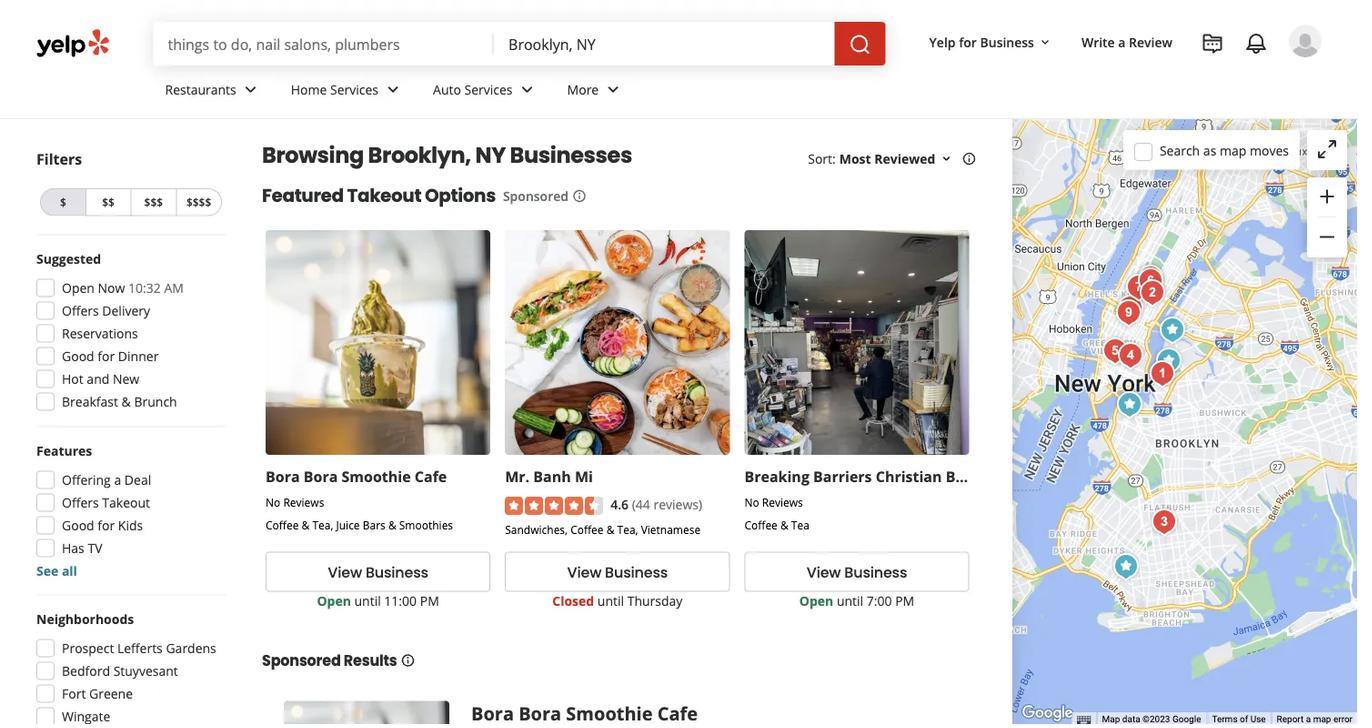 Task type: describe. For each thing, give the bounding box(es) containing it.
fort greene
[[62, 685, 133, 702]]

16 info v2 image for featured takeout options
[[572, 189, 587, 203]]

none field find
[[168, 34, 479, 54]]

expand map image
[[1316, 138, 1338, 160]]

ny
[[475, 140, 506, 171]]

has tv
[[62, 539, 102, 557]]

7:00
[[867, 592, 892, 610]]

$$$$ button
[[176, 188, 222, 216]]

& inside breaking barriers christian book store and coffee shop no reviews coffee & tea view business
[[780, 517, 788, 532]]

businesses
[[510, 140, 632, 171]]

dinner
[[118, 348, 159, 365]]

greene
[[89, 685, 133, 702]]

home
[[291, 81, 327, 98]]

magnolia bakery image
[[1121, 269, 1157, 306]]

no inside bora bora smoothie cafe no reviews coffee & tea, juice bars & smoothies
[[266, 495, 280, 510]]

offers takeout
[[62, 494, 150, 511]]

see
[[36, 562, 58, 579]]

tv
[[88, 539, 102, 557]]

group containing neighborhoods
[[31, 610, 226, 725]]

services for home services
[[330, 81, 378, 98]]

options
[[425, 183, 496, 208]]

moves
[[1250, 142, 1289, 159]]

for for dinner
[[98, 348, 115, 365]]

breaking barriers christian book store and coffee shop no reviews coffee & tea view business
[[745, 467, 1148, 582]]

most reviewed button
[[839, 150, 954, 167]]

use
[[1251, 714, 1266, 725]]

& down new on the bottom of page
[[122, 393, 131, 410]]

most
[[839, 150, 871, 167]]

& left juice
[[302, 517, 310, 532]]

$$$$
[[186, 195, 211, 210]]

open until 11:00 pm
[[317, 592, 439, 610]]

all
[[62, 562, 77, 579]]

data
[[1122, 714, 1140, 725]]

report a map error link
[[1277, 714, 1353, 725]]

lefferts
[[117, 640, 163, 657]]

24 chevron down v2 image for restaurants
[[240, 79, 262, 100]]

bora bora smoothie cafe link
[[266, 467, 447, 486]]

report
[[1277, 714, 1304, 725]]

peter luger image
[[1145, 356, 1181, 392]]

1 horizontal spatial tea,
[[617, 522, 638, 537]]

group containing suggested
[[31, 250, 226, 416]]

16 chevron down v2 image
[[1038, 35, 1052, 50]]

©2023
[[1143, 714, 1170, 725]]

mr.
[[505, 467, 530, 486]]

24 chevron down v2 image for auto services
[[516, 79, 538, 100]]

breakfast
[[62, 393, 118, 410]]

stnd coffee image
[[1155, 312, 1191, 348]]

for for kids
[[98, 517, 115, 534]]

suggested
[[36, 250, 101, 267]]

google image
[[1017, 701, 1077, 725]]

terms of use
[[1212, 714, 1266, 725]]

mateo r. image
[[1289, 25, 1322, 57]]

am
[[164, 279, 184, 297]]

pm for smoothie
[[420, 592, 439, 610]]

breakfast & brunch
[[62, 393, 177, 410]]

a for write
[[1118, 33, 1126, 50]]

keyboard shortcuts image
[[1077, 715, 1091, 725]]

sponsored for sponsored
[[503, 187, 569, 204]]

24 chevron down v2 image for home services
[[382, 79, 404, 100]]

and
[[87, 370, 109, 388]]

& down 4.6
[[606, 522, 614, 537]]

view business for bora bora smoothie cafe
[[328, 562, 428, 582]]

gardens
[[166, 640, 216, 657]]

reservations
[[62, 325, 138, 342]]

bedford
[[62, 662, 110, 680]]

11:00
[[384, 592, 417, 610]]

central park conservancy image
[[1133, 260, 1169, 297]]

business inside button
[[980, 33, 1034, 50]]

view business for mr. banh mi
[[567, 562, 668, 582]]

business up thursday
[[605, 562, 668, 582]]

view inside breaking barriers christian book store and coffee shop no reviews coffee & tea view business
[[807, 562, 841, 582]]

until for breaking
[[837, 592, 863, 610]]

bora bora smoothie cafe no reviews coffee & tea, juice bars & smoothies
[[266, 467, 453, 532]]

juice
[[336, 517, 360, 532]]

book
[[946, 467, 983, 486]]

new
[[113, 370, 139, 388]]

2 until from the left
[[597, 592, 624, 610]]

mr. banh mi
[[505, 467, 593, 486]]

16 chevron down v2 image
[[939, 151, 954, 166]]

write a review
[[1082, 33, 1173, 50]]

christian
[[876, 467, 942, 486]]

features
[[36, 442, 92, 459]]

view business link for breaking
[[745, 552, 969, 592]]

yelp for business button
[[922, 25, 1060, 58]]

good for dinner
[[62, 348, 159, 365]]

of
[[1240, 714, 1248, 725]]

1 bora from the left
[[266, 467, 300, 486]]

most reviewed
[[839, 150, 936, 167]]

$
[[60, 195, 66, 210]]

deal
[[124, 471, 151, 489]]

search image
[[849, 34, 871, 56]]

smoothie
[[342, 467, 411, 486]]

write
[[1082, 33, 1115, 50]]

$$ button
[[85, 188, 131, 216]]

open for breaking barriers christian book store and coffee shop
[[799, 592, 834, 610]]

home services
[[291, 81, 378, 98]]

jongro bbq image
[[1113, 290, 1149, 327]]

pm for christian
[[895, 592, 914, 610]]

balthazar image
[[1097, 333, 1134, 369]]

auto
[[433, 81, 461, 98]]

4.6 star rating image
[[505, 497, 603, 515]]

& right bars
[[388, 517, 396, 532]]

hot and new
[[62, 370, 139, 388]]

bedford stuyvesant
[[62, 662, 178, 680]]

view for bora bora smoothie cafe
[[328, 562, 362, 582]]

sponsored results
[[262, 651, 397, 671]]

review
[[1129, 33, 1173, 50]]

coffee right and
[[1061, 467, 1108, 486]]

$$$ button
[[131, 188, 176, 216]]

has
[[62, 539, 84, 557]]

$$$
[[144, 195, 163, 210]]

reviews inside bora bora smoothie cafe no reviews coffee & tea, juice bars & smoothies
[[283, 495, 324, 510]]

more
[[567, 81, 599, 98]]

no inside breaking barriers christian book store and coffee shop no reviews coffee & tea view business
[[745, 495, 759, 510]]

4.6
[[611, 496, 629, 513]]

mr. banh mi image
[[1108, 549, 1145, 585]]

zoom out image
[[1316, 226, 1338, 248]]

notifications image
[[1245, 33, 1267, 55]]

16 info v2 image for browsing brooklyn, ny businesses
[[962, 151, 976, 166]]

map region
[[875, 0, 1358, 725]]

sandwiches, coffee & tea, vietnamese
[[505, 522, 701, 537]]

offering
[[62, 471, 111, 489]]



Task type: locate. For each thing, give the bounding box(es) containing it.
good up the has tv at bottom
[[62, 517, 94, 534]]

0 horizontal spatial none field
[[168, 34, 479, 54]]

services right auto
[[464, 81, 513, 98]]

0 vertical spatial sponsored
[[503, 187, 569, 204]]

0 vertical spatial good
[[62, 348, 94, 365]]

view
[[328, 562, 362, 582], [567, 562, 601, 582], [807, 562, 841, 582]]

tea, down 4.6
[[617, 522, 638, 537]]

24 chevron down v2 image inside restaurants link
[[240, 79, 262, 100]]

24 chevron down v2 image inside 'auto services' link
[[516, 79, 538, 100]]

1 pm from the left
[[420, 592, 439, 610]]

0 horizontal spatial services
[[330, 81, 378, 98]]

reviews)
[[654, 496, 702, 513]]

& left tea
[[780, 517, 788, 532]]

a right report
[[1306, 714, 1311, 725]]

map
[[1220, 142, 1247, 159], [1313, 714, 1331, 725]]

see all
[[36, 562, 77, 579]]

offers for offers takeout
[[62, 494, 99, 511]]

1 good from the top
[[62, 348, 94, 365]]

good for good for kids
[[62, 517, 94, 534]]

Near text field
[[509, 34, 820, 54]]

services right home
[[330, 81, 378, 98]]

1 horizontal spatial pm
[[895, 592, 914, 610]]

yelp for business
[[929, 33, 1034, 50]]

pm right 11:00
[[420, 592, 439, 610]]

takeout up kids
[[102, 494, 150, 511]]

filters
[[36, 149, 82, 169]]

2 no from the left
[[745, 495, 759, 510]]

0 horizontal spatial 16 info v2 image
[[401, 653, 415, 668]]

open
[[62, 279, 95, 297], [317, 592, 351, 610], [799, 592, 834, 610]]

good up hot
[[62, 348, 94, 365]]

$ button
[[40, 188, 85, 216]]

0 horizontal spatial reviews
[[283, 495, 324, 510]]

map for error
[[1313, 714, 1331, 725]]

1 no from the left
[[266, 495, 280, 510]]

sponsored for sponsored results
[[262, 651, 341, 671]]

view business up open until 11:00 pm
[[328, 562, 428, 582]]

offers up the reservations
[[62, 302, 99, 319]]

none field up home services
[[168, 34, 479, 54]]

sort:
[[808, 150, 836, 167]]

business categories element
[[151, 65, 1322, 118]]

coffee left juice
[[266, 517, 299, 532]]

1 horizontal spatial takeout
[[347, 183, 421, 208]]

0 horizontal spatial 24 chevron down v2 image
[[382, 79, 404, 100]]

featured
[[262, 183, 344, 208]]

2 good from the top
[[62, 517, 94, 534]]

banh
[[533, 467, 571, 486]]

0 vertical spatial map
[[1220, 142, 1247, 159]]

smoothies
[[399, 517, 453, 532]]

view up 'open until 7:00 pm'
[[807, 562, 841, 582]]

0 horizontal spatial map
[[1220, 142, 1247, 159]]

2 horizontal spatial 16 info v2 image
[[962, 151, 976, 166]]

beauty & essex image
[[1113, 337, 1149, 374]]

business
[[980, 33, 1034, 50], [366, 562, 428, 582], [605, 562, 668, 582], [844, 562, 907, 582]]

user actions element
[[915, 23, 1347, 135]]

restaurants link
[[151, 65, 276, 118]]

view business link for bora
[[266, 552, 491, 592]]

a
[[1118, 33, 1126, 50], [114, 471, 121, 489], [1306, 714, 1311, 725]]

a for report
[[1306, 714, 1311, 725]]

more link
[[553, 65, 639, 118]]

view business
[[328, 562, 428, 582], [567, 562, 668, 582]]

open down suggested
[[62, 279, 95, 297]]

2 horizontal spatial a
[[1306, 714, 1311, 725]]

1 horizontal spatial 24 chevron down v2 image
[[602, 79, 624, 100]]

view up open until 11:00 pm
[[328, 562, 362, 582]]

0 horizontal spatial 24 chevron down v2 image
[[240, 79, 262, 100]]

1 horizontal spatial sponsored
[[503, 187, 569, 204]]

24 chevron down v2 image right auto services
[[516, 79, 538, 100]]

1 horizontal spatial services
[[464, 81, 513, 98]]

1 horizontal spatial reviews
[[762, 495, 803, 510]]

map right 'as'
[[1220, 142, 1247, 159]]

tea, inside bora bora smoothie cafe no reviews coffee & tea, juice bars & smoothies
[[312, 517, 333, 532]]

until right closed
[[597, 592, 624, 610]]

2 horizontal spatial view business link
[[745, 552, 969, 592]]

Find text field
[[168, 34, 479, 54]]

thursday
[[627, 592, 683, 610]]

cafe
[[415, 467, 447, 486]]

as
[[1203, 142, 1217, 159]]

bars
[[363, 517, 385, 532]]

2 horizontal spatial view
[[807, 562, 841, 582]]

for right yelp
[[959, 33, 977, 50]]

group
[[1307, 177, 1347, 257], [31, 250, 226, 416], [31, 442, 226, 580], [31, 610, 226, 725]]

1 24 chevron down v2 image from the left
[[240, 79, 262, 100]]

view business link up "closed until thursday"
[[505, 552, 730, 592]]

shop
[[1112, 467, 1148, 486]]

open left 7:00
[[799, 592, 834, 610]]

stuyvesant
[[113, 662, 178, 680]]

group containing features
[[31, 442, 226, 580]]

0 horizontal spatial until
[[354, 592, 381, 610]]

no
[[266, 495, 280, 510], [745, 495, 759, 510]]

1 vertical spatial offers
[[62, 494, 99, 511]]

view business link
[[266, 552, 491, 592], [505, 552, 730, 592], [745, 552, 969, 592]]

0 vertical spatial for
[[959, 33, 977, 50]]

2 reviews from the left
[[762, 495, 803, 510]]

1 vertical spatial 16 info v2 image
[[572, 189, 587, 203]]

1 vertical spatial good
[[62, 517, 94, 534]]

no down the breaking
[[745, 495, 759, 510]]

1 vertical spatial for
[[98, 348, 115, 365]]

hot
[[62, 370, 83, 388]]

1 horizontal spatial view
[[567, 562, 601, 582]]

0 vertical spatial 16 info v2 image
[[962, 151, 976, 166]]

business left 16 chevron down v2 image
[[980, 33, 1034, 50]]

write a review link
[[1074, 25, 1180, 58]]

open up sponsored results
[[317, 592, 351, 610]]

1 view business from the left
[[328, 562, 428, 582]]

a right write
[[1118, 33, 1126, 50]]

1 services from the left
[[330, 81, 378, 98]]

3 view business link from the left
[[745, 552, 969, 592]]

1 horizontal spatial none field
[[509, 34, 820, 54]]

error
[[1334, 714, 1353, 725]]

map for moves
[[1220, 142, 1247, 159]]

until left 7:00
[[837, 592, 863, 610]]

prospect lefferts gardens
[[62, 640, 216, 657]]

24 chevron down v2 image left auto
[[382, 79, 404, 100]]

no down bora bora smoothie cafe link
[[266, 495, 280, 510]]

barriers
[[813, 467, 872, 486]]

closed
[[552, 592, 594, 610]]

1 horizontal spatial bora
[[304, 467, 338, 486]]

24 chevron down v2 image right restaurants at the left of the page
[[240, 79, 262, 100]]

0 horizontal spatial takeout
[[102, 494, 150, 511]]

1 vertical spatial sponsored
[[262, 651, 341, 671]]

16 info v2 image down businesses
[[572, 189, 587, 203]]

see all button
[[36, 562, 77, 579]]

2 view from the left
[[567, 562, 601, 582]]

(44
[[632, 496, 650, 513]]

2 vertical spatial a
[[1306, 714, 1311, 725]]

2 offers from the top
[[62, 494, 99, 511]]

for inside button
[[959, 33, 977, 50]]

zoom in image
[[1316, 186, 1338, 207]]

services for auto services
[[464, 81, 513, 98]]

for down offers takeout at the left of page
[[98, 517, 115, 534]]

ess a bagel image
[[1135, 275, 1171, 311]]

1 24 chevron down v2 image from the left
[[382, 79, 404, 100]]

for
[[959, 33, 977, 50], [98, 348, 115, 365], [98, 517, 115, 534]]

business up 7:00
[[844, 562, 907, 582]]

1 vertical spatial a
[[114, 471, 121, 489]]

sponsored
[[503, 187, 569, 204], [262, 651, 341, 671]]

reviews inside breaking barriers christian book store and coffee shop no reviews coffee & tea view business
[[762, 495, 803, 510]]

mr. banh mi link
[[505, 467, 593, 486]]

0 vertical spatial takeout
[[347, 183, 421, 208]]

0 horizontal spatial tea,
[[312, 517, 333, 532]]

2 horizontal spatial open
[[799, 592, 834, 610]]

reviews down bora bora smoothie cafe link
[[283, 495, 324, 510]]

0 horizontal spatial view business link
[[266, 552, 491, 592]]

breaking barriers christian book store and coffee shop link
[[745, 467, 1148, 486]]

offers down offering at the bottom of page
[[62, 494, 99, 511]]

3 view from the left
[[807, 562, 841, 582]]

view business link up open until 11:00 pm
[[266, 552, 491, 592]]

map data ©2023 google
[[1102, 714, 1201, 725]]

$$
[[102, 195, 115, 210]]

projects image
[[1202, 33, 1224, 55]]

10:32
[[128, 279, 161, 297]]

&
[[122, 393, 131, 410], [302, 517, 310, 532], [388, 517, 396, 532], [780, 517, 788, 532], [606, 522, 614, 537]]

offers for offers delivery
[[62, 302, 99, 319]]

24 chevron down v2 image for more
[[602, 79, 624, 100]]

map left error in the right bottom of the page
[[1313, 714, 1331, 725]]

tao uptown image
[[1133, 263, 1169, 299]]

24 chevron down v2 image
[[382, 79, 404, 100], [516, 79, 538, 100]]

2 view business from the left
[[567, 562, 668, 582]]

1 horizontal spatial until
[[597, 592, 624, 610]]

vietnamese
[[641, 522, 701, 537]]

0 horizontal spatial open
[[62, 279, 95, 297]]

1 horizontal spatial view business link
[[505, 552, 730, 592]]

16 info v2 image right 16 chevron down v2 icon
[[962, 151, 976, 166]]

store
[[986, 467, 1025, 486]]

2 view business link from the left
[[505, 552, 730, 592]]

1 view from the left
[[328, 562, 362, 582]]

closed until thursday
[[552, 592, 683, 610]]

good for good for dinner
[[62, 348, 94, 365]]

search as map moves
[[1160, 142, 1289, 159]]

mi
[[575, 467, 593, 486]]

view for mr. banh mi
[[567, 562, 601, 582]]

neighborhoods
[[36, 610, 134, 628]]

2 services from the left
[[464, 81, 513, 98]]

business inside breaking barriers christian book store and coffee shop no reviews coffee & tea view business
[[844, 562, 907, 582]]

1 view business link from the left
[[266, 552, 491, 592]]

restaurants
[[165, 81, 236, 98]]

results
[[344, 651, 397, 671]]

open until 7:00 pm
[[799, 592, 914, 610]]

24 chevron down v2 image inside home services link
[[382, 79, 404, 100]]

2 24 chevron down v2 image from the left
[[516, 79, 538, 100]]

2 vertical spatial for
[[98, 517, 115, 534]]

None search field
[[153, 22, 889, 65]]

0 horizontal spatial view business
[[328, 562, 428, 582]]

1 none field from the left
[[168, 34, 479, 54]]

pm
[[420, 592, 439, 610], [895, 592, 914, 610]]

1 reviews from the left
[[283, 495, 324, 510]]

takeout for featured
[[347, 183, 421, 208]]

1 vertical spatial map
[[1313, 714, 1331, 725]]

view business link up 'open until 7:00 pm'
[[745, 552, 969, 592]]

1 horizontal spatial a
[[1118, 33, 1126, 50]]

for up hot and new
[[98, 348, 115, 365]]

0 horizontal spatial a
[[114, 471, 121, 489]]

view business up "closed until thursday"
[[567, 562, 668, 582]]

good for kids
[[62, 517, 143, 534]]

open inside group
[[62, 279, 95, 297]]

1 until from the left
[[354, 592, 381, 610]]

google
[[1172, 714, 1201, 725]]

coffee down 4.6 star rating image
[[571, 522, 604, 537]]

reviewed
[[874, 150, 936, 167]]

1 vertical spatial takeout
[[102, 494, 150, 511]]

brunch
[[134, 393, 177, 410]]

breaking
[[745, 467, 810, 486]]

2 bora from the left
[[304, 467, 338, 486]]

until left 11:00
[[354, 592, 381, 610]]

offers
[[62, 302, 99, 319], [62, 494, 99, 511]]

0 horizontal spatial sponsored
[[262, 651, 341, 671]]

and
[[1029, 467, 1058, 486]]

khalifa grill image
[[1151, 343, 1187, 379]]

takeout for offers
[[102, 494, 150, 511]]

1 horizontal spatial view business
[[567, 562, 668, 582]]

bora
[[266, 467, 300, 486], [304, 467, 338, 486]]

open for bora bora smoothie cafe
[[317, 592, 351, 610]]

0 vertical spatial a
[[1118, 33, 1126, 50]]

3 until from the left
[[837, 592, 863, 610]]

tea
[[791, 517, 810, 532]]

sandwiches,
[[505, 522, 568, 537]]

0 horizontal spatial pm
[[420, 592, 439, 610]]

di fara pizza image
[[1146, 504, 1183, 540]]

2 pm from the left
[[895, 592, 914, 610]]

1 horizontal spatial 24 chevron down v2 image
[[516, 79, 538, 100]]

16 info v2 image
[[962, 151, 976, 166], [572, 189, 587, 203], [401, 653, 415, 668]]

terms of use link
[[1212, 714, 1266, 725]]

0 horizontal spatial view
[[328, 562, 362, 582]]

0 horizontal spatial bora
[[266, 467, 300, 486]]

1 horizontal spatial 16 info v2 image
[[572, 189, 587, 203]]

delivery
[[102, 302, 150, 319]]

2 vertical spatial 16 info v2 image
[[401, 653, 415, 668]]

offering a deal
[[62, 471, 151, 489]]

bora bora smoothie cafe image
[[1112, 387, 1148, 423]]

16 info v2 image right 'results'
[[401, 653, 415, 668]]

kids
[[118, 517, 143, 534]]

reviews down the breaking
[[762, 495, 803, 510]]

2 none field from the left
[[509, 34, 820, 54]]

2 24 chevron down v2 image from the left
[[602, 79, 624, 100]]

2 horizontal spatial until
[[837, 592, 863, 610]]

none field up more link
[[509, 34, 820, 54]]

sponsored down businesses
[[503, 187, 569, 204]]

until for bora
[[354, 592, 381, 610]]

0 horizontal spatial no
[[266, 495, 280, 510]]

24 chevron down v2 image right "more"
[[602, 79, 624, 100]]

pm right 7:00
[[895, 592, 914, 610]]

24 chevron down v2 image
[[240, 79, 262, 100], [602, 79, 624, 100]]

1 offers from the top
[[62, 302, 99, 319]]

ilili restaurant image
[[1111, 295, 1147, 331]]

1 horizontal spatial no
[[745, 495, 759, 510]]

tea, left juice
[[312, 517, 333, 532]]

takeout down brooklyn, at top
[[347, 183, 421, 208]]

1 horizontal spatial map
[[1313, 714, 1331, 725]]

view up closed
[[567, 562, 601, 582]]

until
[[354, 592, 381, 610], [597, 592, 624, 610], [837, 592, 863, 610]]

a left deal
[[114, 471, 121, 489]]

a for offering
[[114, 471, 121, 489]]

map
[[1102, 714, 1120, 725]]

none field near
[[509, 34, 820, 54]]

yelp
[[929, 33, 956, 50]]

0 vertical spatial offers
[[62, 302, 99, 319]]

24 chevron down v2 image inside more link
[[602, 79, 624, 100]]

1 horizontal spatial open
[[317, 592, 351, 610]]

None field
[[168, 34, 479, 54], [509, 34, 820, 54]]

coffee inside bora bora smoothie cafe no reviews coffee & tea, juice bars & smoothies
[[266, 517, 299, 532]]

home services link
[[276, 65, 418, 118]]

coffee left tea
[[745, 517, 778, 532]]

good
[[62, 348, 94, 365], [62, 517, 94, 534]]

for for business
[[959, 33, 977, 50]]

business up 11:00
[[366, 562, 428, 582]]

sponsored left 'results'
[[262, 651, 341, 671]]



Task type: vqa. For each thing, say whether or not it's contained in the screenshot.
friend!
no



